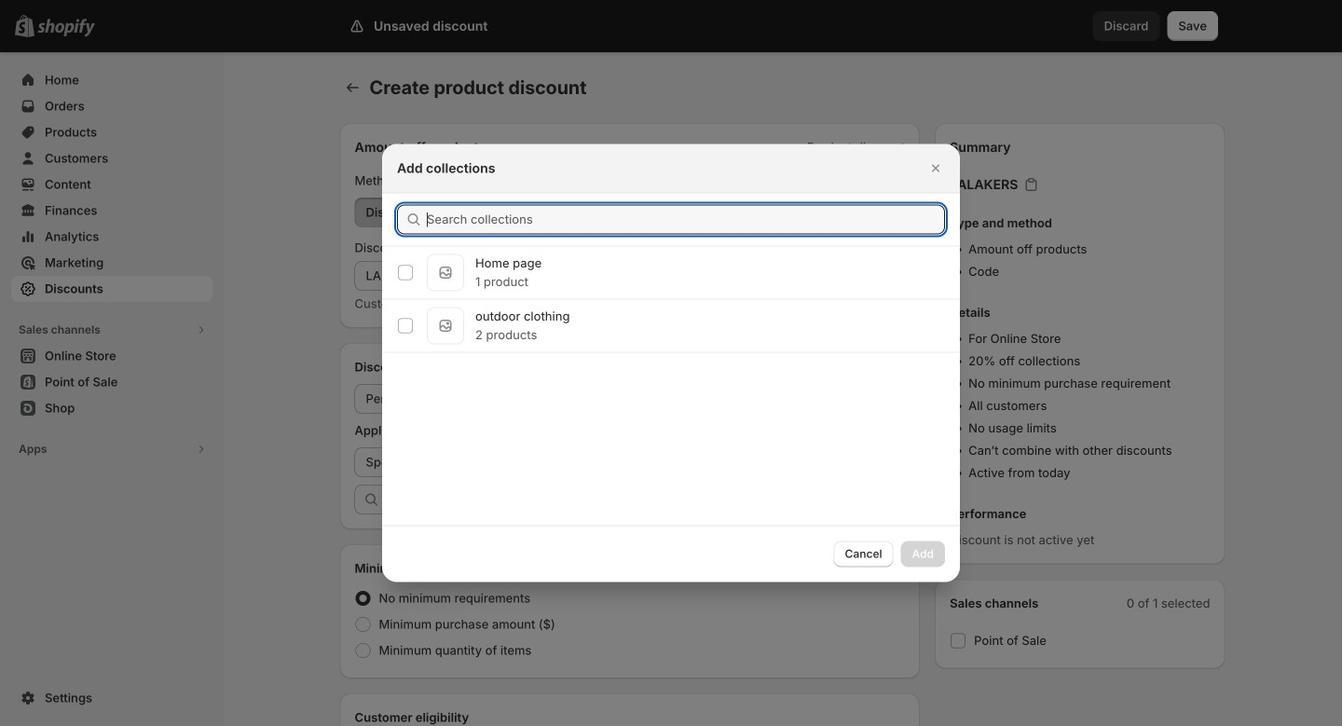 Task type: vqa. For each thing, say whether or not it's contained in the screenshot.
100% Rayon / White / M's $
no



Task type: locate. For each thing, give the bounding box(es) containing it.
dialog
[[0, 144, 1342, 582]]

shopify image
[[37, 18, 95, 37]]

Search collections text field
[[427, 205, 945, 234]]



